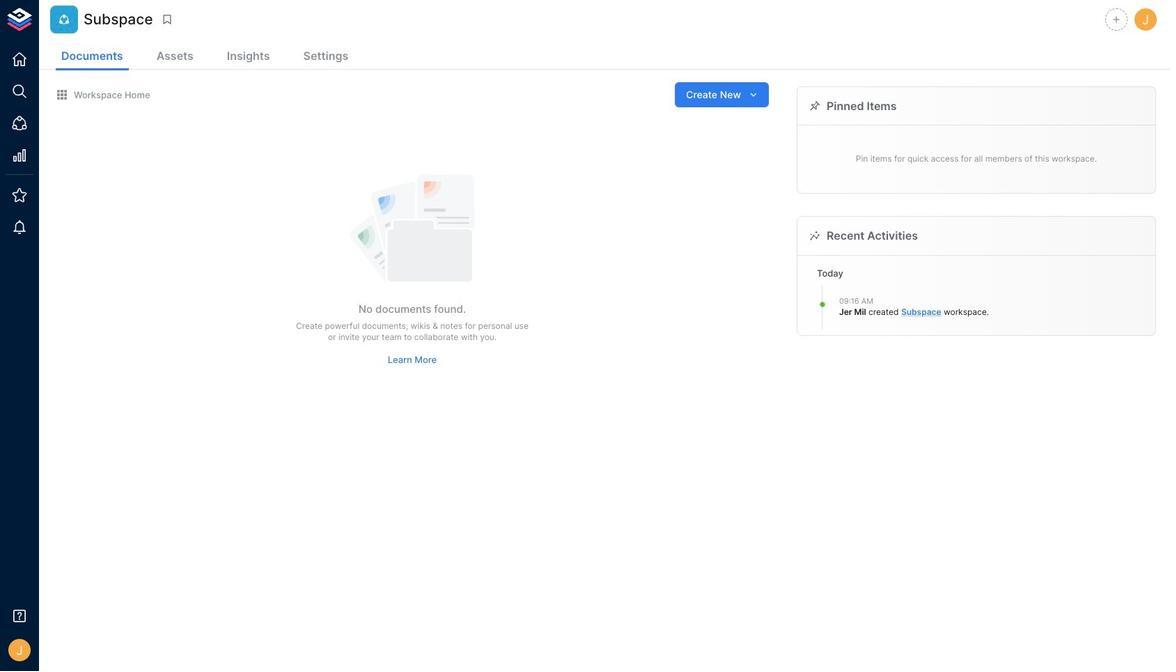 Task type: vqa. For each thing, say whether or not it's contained in the screenshot.
the Bookmark image
yes



Task type: locate. For each thing, give the bounding box(es) containing it.
bookmark image
[[161, 13, 173, 26]]



